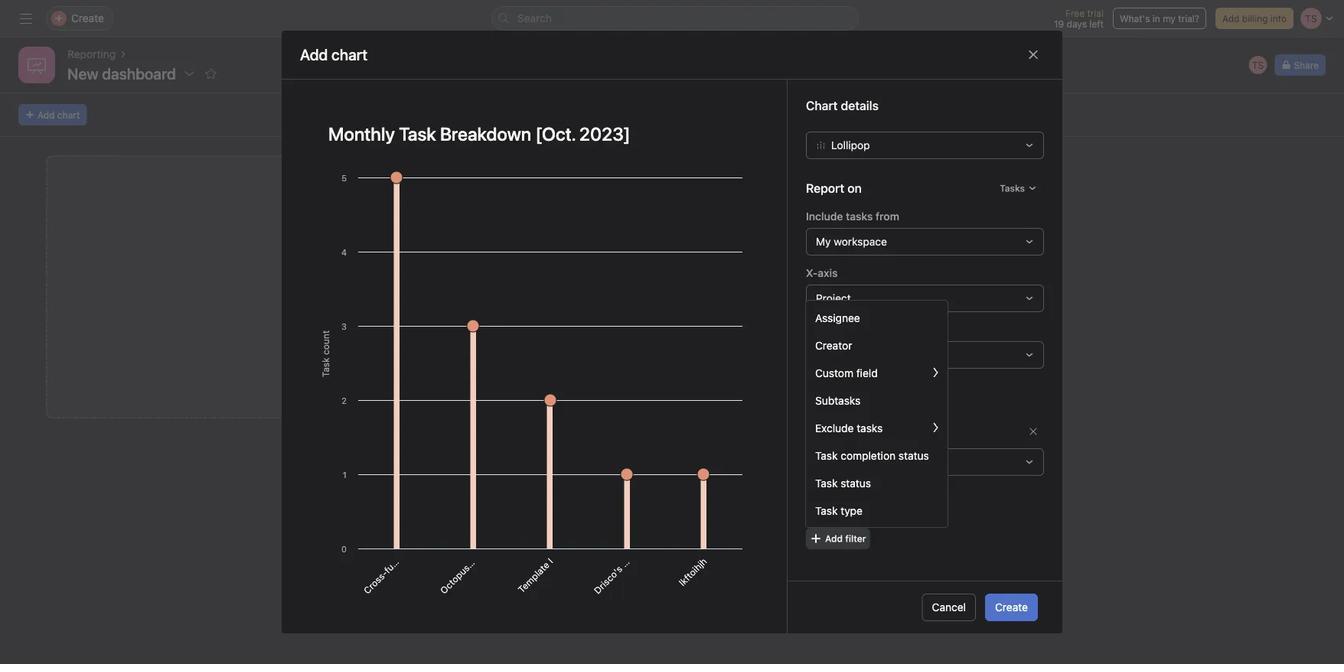 Task type: vqa. For each thing, say whether or not it's contained in the screenshot.
1st seven warlords of the sea
no



Task type: locate. For each thing, give the bounding box(es) containing it.
left
[[1090, 18, 1104, 29]]

1 task from the top
[[815, 449, 838, 462]]

completion date
[[806, 426, 879, 437]]

chart
[[57, 109, 80, 120]]

create button
[[985, 594, 1038, 622]]

status down the
[[841, 477, 871, 489]]

axis
[[818, 267, 838, 279], [817, 323, 837, 336]]

the
[[850, 456, 866, 468]]

2 vertical spatial add
[[825, 533, 843, 544]]

task left type
[[815, 504, 838, 517]]

tasks for include
[[846, 210, 873, 223]]

1 vertical spatial status
[[841, 477, 871, 489]]

tasks
[[846, 210, 873, 223], [857, 422, 883, 434]]

add left billing
[[1222, 13, 1240, 24]]

add inside add chart button
[[38, 109, 55, 120]]

add left filter
[[825, 533, 843, 544]]

Monthly Task Breakdown [Oct. 2023] text field
[[318, 116, 750, 151]]

2 horizontal spatial add
[[1222, 13, 1240, 24]]

axis up the "creator"
[[817, 323, 837, 336]]

filter
[[845, 533, 866, 544]]

custom field
[[815, 366, 878, 379]]

what's in my trial? button
[[1113, 8, 1206, 29]]

add inside add filter dropdown button
[[825, 533, 843, 544]]

1 vertical spatial add
[[38, 109, 55, 120]]

add inside add billing info button
[[1222, 13, 1240, 24]]

search button
[[491, 6, 859, 31]]

0 vertical spatial axis
[[818, 267, 838, 279]]

status
[[899, 449, 929, 462], [841, 477, 871, 489]]

task completion status
[[815, 449, 929, 462]]

0 vertical spatial tasks
[[846, 210, 873, 223]]

1 vertical spatial axis
[[817, 323, 837, 336]]

show options image
[[183, 67, 196, 80]]

0 vertical spatial status
[[899, 449, 929, 462]]

octopus
[[438, 563, 472, 596]]

add to starred image
[[205, 67, 217, 80]]

task
[[815, 449, 838, 462], [815, 477, 838, 489], [815, 504, 838, 517]]

lkftoihjh
[[677, 556, 709, 588]]

add
[[1222, 13, 1240, 24], [38, 109, 55, 120], [825, 533, 843, 544]]

trial?
[[1178, 13, 1199, 24]]

add for add chart
[[38, 109, 55, 120]]

report image
[[28, 56, 46, 74]]

None number field
[[806, 482, 861, 510]]

drisco's
[[592, 564, 624, 596]]

close image
[[1027, 49, 1039, 61]]

task down the within
[[815, 477, 838, 489]]

3 task from the top
[[815, 504, 838, 517]]

within the last
[[816, 456, 887, 468]]

tasks up workspace
[[846, 210, 873, 223]]

add billing info
[[1222, 13, 1287, 24]]

ts
[[1252, 60, 1264, 70]]

0 vertical spatial add
[[1222, 13, 1240, 24]]

task status
[[815, 477, 871, 489]]

1 horizontal spatial add
[[825, 533, 843, 544]]

axis up the project at the right of page
[[818, 267, 838, 279]]

lollipop
[[831, 139, 870, 151]]

add chart button
[[18, 104, 87, 126]]

task status link
[[806, 469, 948, 497]]

task for task completion status
[[815, 449, 838, 462]]

free trial 19 days left
[[1054, 8, 1104, 29]]

add billing info button
[[1216, 8, 1294, 29]]

add left chart
[[38, 109, 55, 120]]

cancel
[[932, 601, 966, 614]]

custom field link
[[806, 359, 948, 387]]

reporting
[[67, 48, 116, 60]]

0 vertical spatial task
[[815, 449, 838, 462]]

2 task from the top
[[815, 477, 838, 489]]

what's
[[1120, 13, 1150, 24]]

0 horizontal spatial add
[[38, 109, 55, 120]]

1 horizontal spatial status
[[899, 449, 929, 462]]

template
[[516, 560, 551, 595]]

project button
[[806, 285, 1044, 312]]

share button
[[1275, 54, 1326, 76]]

1 vertical spatial tasks
[[857, 422, 883, 434]]

octopus specimen
[[438, 531, 504, 596]]

status right last on the right of page
[[899, 449, 929, 462]]

trial
[[1087, 8, 1104, 18]]

tasks up 'completion'
[[857, 422, 883, 434]]

19
[[1054, 18, 1064, 29]]

workspace
[[834, 235, 887, 248]]

task down completion
[[815, 449, 838, 462]]

tasks for exclude
[[857, 422, 883, 434]]

2 vertical spatial task
[[815, 504, 838, 517]]

1 vertical spatial task
[[815, 477, 838, 489]]

assignee
[[815, 311, 860, 324]]

ts button
[[1247, 54, 1269, 76]]



Task type: describe. For each thing, give the bounding box(es) containing it.
add chart
[[38, 109, 80, 120]]

exclude tasks link
[[806, 414, 948, 442]]

reporting link
[[67, 46, 116, 63]]

task type link
[[806, 497, 948, 524]]

within
[[816, 456, 847, 468]]

template i
[[516, 556, 555, 595]]

completion
[[806, 426, 857, 437]]

field
[[856, 366, 878, 379]]

include
[[806, 210, 843, 223]]

in
[[1153, 13, 1160, 24]]

my workspace
[[816, 235, 887, 248]]

task for task type
[[815, 504, 838, 517]]

drinks
[[619, 542, 646, 569]]

my
[[1163, 13, 1176, 24]]

chart details
[[806, 98, 879, 113]]

filters
[[806, 394, 841, 408]]

cancel button
[[922, 594, 976, 622]]

add chart
[[300, 45, 368, 63]]

a button to remove the filter image
[[1029, 427, 1038, 436]]

y-
[[806, 323, 817, 336]]

creator link
[[806, 331, 948, 359]]

creator
[[815, 339, 852, 352]]

subtasks
[[815, 394, 861, 407]]

days
[[1067, 18, 1087, 29]]

from
[[876, 210, 899, 223]]

my workspace button
[[806, 228, 1044, 256]]

report on
[[806, 181, 862, 195]]

axis for x-
[[818, 267, 838, 279]]

task type
[[815, 504, 863, 517]]

date
[[859, 426, 879, 437]]

last
[[869, 456, 887, 468]]

type
[[841, 504, 863, 517]]

i
[[546, 556, 555, 565]]

task completion status link
[[806, 442, 948, 469]]

specimen
[[466, 531, 504, 568]]

info
[[1271, 13, 1287, 24]]

free
[[1066, 8, 1085, 18]]

search
[[517, 12, 552, 24]]

add for add billing info
[[1222, 13, 1240, 24]]

add filter
[[825, 533, 866, 544]]

include tasks from
[[806, 210, 899, 223]]

new dashboard
[[67, 64, 176, 82]]

lollipop button
[[806, 132, 1044, 159]]

exclude tasks
[[815, 422, 883, 434]]

search list box
[[491, 6, 859, 31]]

0 horizontal spatial status
[[841, 477, 871, 489]]

add for add filter
[[825, 533, 843, 544]]

y-axis
[[806, 323, 837, 336]]

share
[[1294, 60, 1319, 70]]

subtasks link
[[806, 387, 948, 414]]

billing
[[1242, 13, 1268, 24]]

tasks button
[[993, 177, 1044, 199]]

x-axis
[[806, 267, 838, 279]]

task for task status
[[815, 477, 838, 489]]

axis for y-
[[817, 323, 837, 336]]

add filter button
[[806, 528, 870, 549]]

drisco's drinks
[[592, 542, 646, 596]]

assignee link
[[806, 304, 948, 331]]

my
[[816, 235, 831, 248]]

what's in my trial?
[[1120, 13, 1199, 24]]

exclude
[[815, 422, 854, 434]]

create
[[995, 601, 1028, 614]]

tasks
[[1000, 183, 1025, 194]]

within the last button
[[806, 448, 1044, 476]]

project
[[816, 292, 851, 305]]

custom
[[815, 366, 853, 379]]

completion
[[841, 449, 896, 462]]

x-
[[806, 267, 818, 279]]



